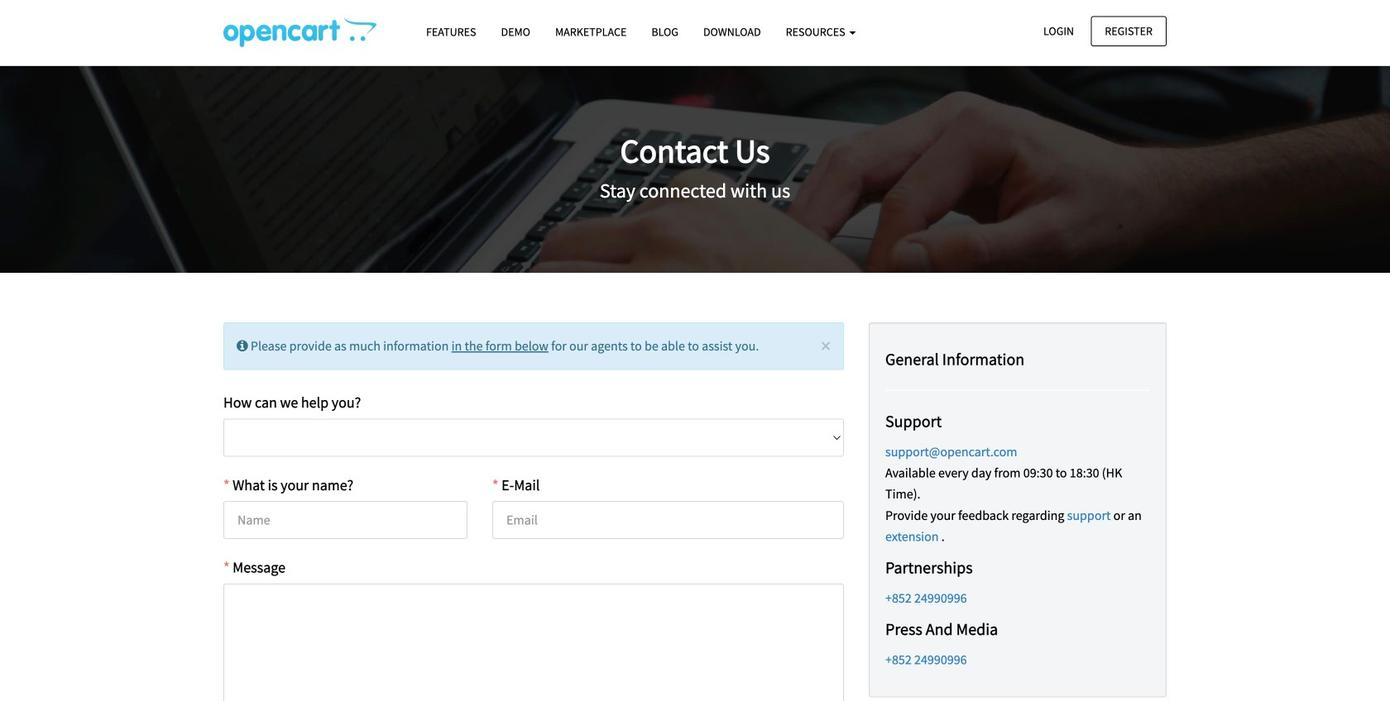 Task type: locate. For each thing, give the bounding box(es) containing it.
None text field
[[223, 584, 844, 702]]

opencart - contact image
[[223, 17, 376, 47]]

Email text field
[[492, 502, 844, 540]]



Task type: describe. For each thing, give the bounding box(es) containing it.
Name text field
[[223, 502, 468, 540]]

info circle image
[[237, 340, 248, 353]]



Task type: vqa. For each thing, say whether or not it's contained in the screenshot.
Methods
no



